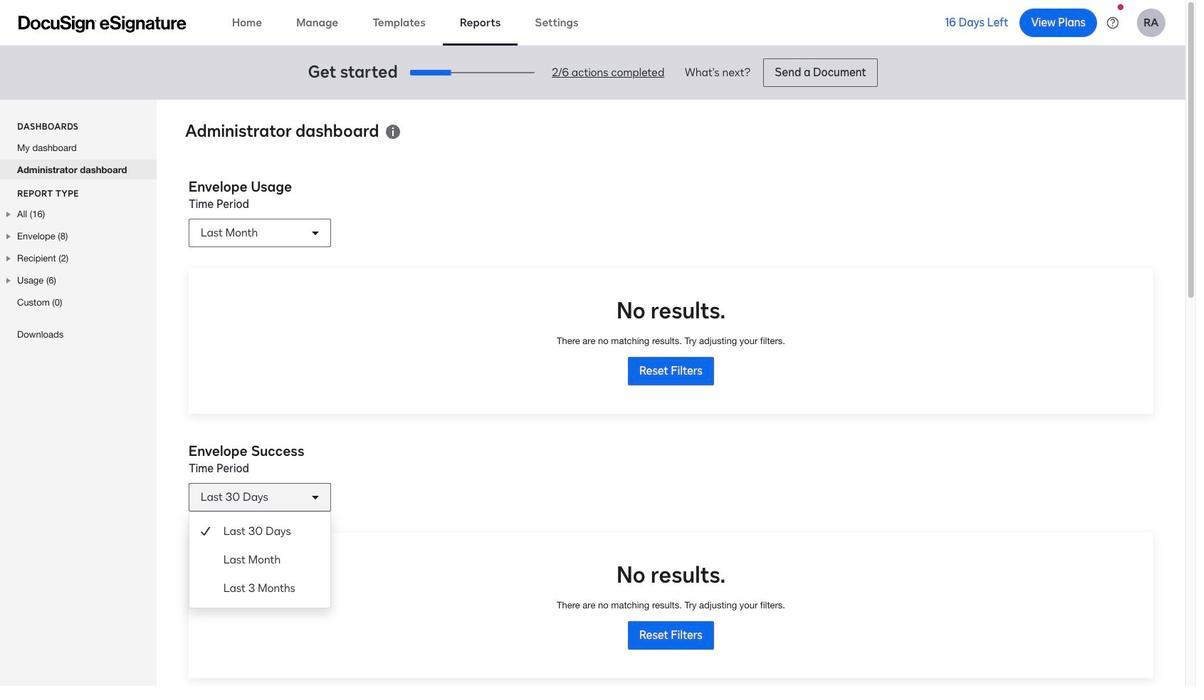 Task type: vqa. For each thing, say whether or not it's contained in the screenshot.
DocuSign eSignature image
yes



Task type: describe. For each thing, give the bounding box(es) containing it.
docusign esignature image
[[19, 15, 187, 32]]



